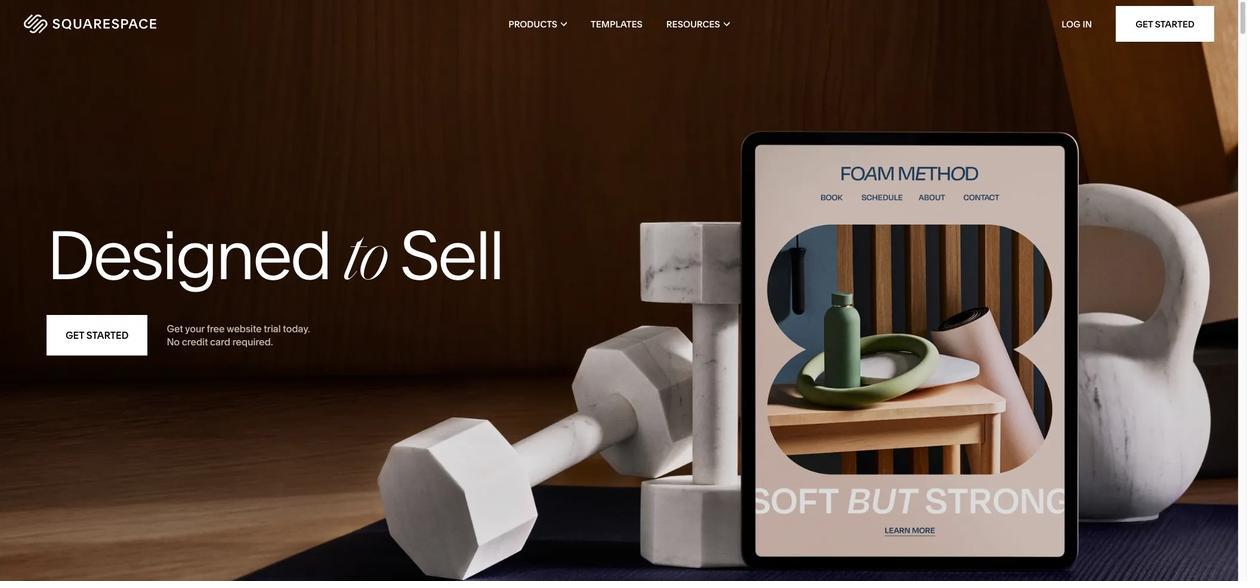 Task type: vqa. For each thing, say whether or not it's contained in the screenshot.
Build your own template
no



Task type: locate. For each thing, give the bounding box(es) containing it.
0 horizontal spatial get started
[[66, 329, 129, 341]]

1 horizontal spatial get
[[167, 323, 183, 335]]

1 horizontal spatial started
[[1155, 18, 1195, 30]]

0 vertical spatial get started
[[1136, 18, 1195, 30]]

0 horizontal spatial get
[[66, 329, 84, 341]]

1 vertical spatial get started
[[66, 329, 129, 341]]

started
[[1155, 18, 1195, 30], [86, 329, 129, 341]]

to
[[344, 229, 386, 296]]

trial
[[264, 323, 281, 335]]

1 vertical spatial started
[[86, 329, 129, 341]]

no
[[167, 336, 180, 348]]

in
[[1083, 18, 1092, 30]]

1 horizontal spatial get started link
[[1116, 6, 1214, 42]]

today.
[[283, 323, 310, 335]]

0 vertical spatial started
[[1155, 18, 1195, 30]]

get started
[[1136, 18, 1195, 30], [66, 329, 129, 341]]

your
[[185, 323, 205, 335]]

started for leftmost get started link
[[86, 329, 129, 341]]

get
[[1136, 18, 1153, 30], [167, 323, 183, 335], [66, 329, 84, 341]]

squarespace logo link
[[24, 14, 262, 33]]

templates link
[[591, 0, 642, 48]]

0 horizontal spatial started
[[86, 329, 129, 341]]

resources button
[[666, 0, 730, 48]]

log             in link
[[1062, 18, 1092, 30]]

1 vertical spatial get started link
[[47, 315, 148, 356]]

squarespace logo image
[[24, 14, 156, 33]]

credit
[[182, 336, 208, 348]]

get started link
[[1116, 6, 1214, 42], [47, 315, 148, 356]]

free
[[207, 323, 225, 335]]

1 horizontal spatial get started
[[1136, 18, 1195, 30]]

sell
[[400, 214, 502, 297]]

0 horizontal spatial get started link
[[47, 315, 148, 356]]



Task type: describe. For each thing, give the bounding box(es) containing it.
get started for topmost get started link
[[1136, 18, 1195, 30]]

log             in
[[1062, 18, 1092, 30]]

designed to sell
[[47, 214, 502, 297]]

get inside get your free website trial today. no credit card required.
[[167, 323, 183, 335]]

designed
[[47, 214, 330, 297]]

log
[[1062, 18, 1081, 30]]

resources
[[666, 18, 720, 30]]

get started for leftmost get started link
[[66, 329, 129, 341]]

required.
[[232, 336, 273, 348]]

website
[[227, 323, 262, 335]]

get your free website trial today. no credit card required.
[[167, 323, 310, 348]]

card
[[210, 336, 230, 348]]

templates
[[591, 18, 642, 30]]

started for topmost get started link
[[1155, 18, 1195, 30]]

products
[[508, 18, 557, 30]]

0 vertical spatial get started link
[[1116, 6, 1214, 42]]

2 horizontal spatial get
[[1136, 18, 1153, 30]]

products button
[[508, 0, 567, 48]]



